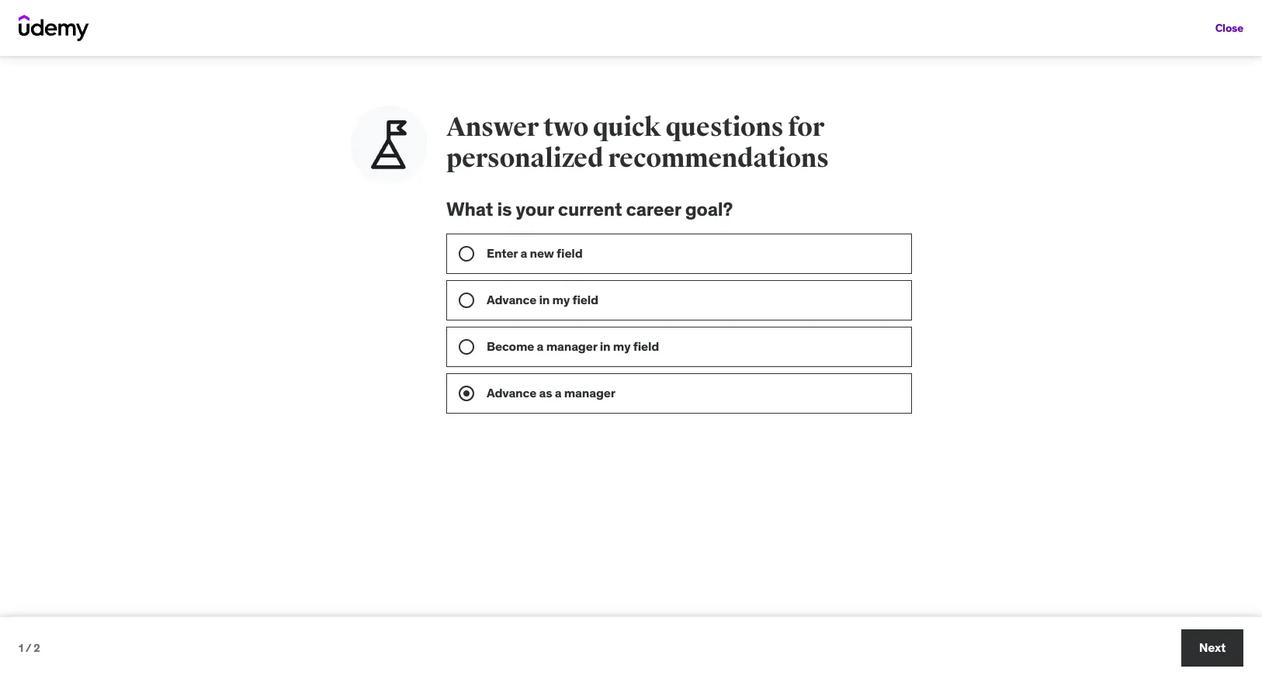 Task type: describe. For each thing, give the bounding box(es) containing it.
enter a new field
[[487, 245, 583, 261]]

new
[[136, 67, 155, 79]]

0 vertical spatial manager
[[546, 338, 597, 354]]

your for selections
[[215, 67, 233, 79]]

next
[[1199, 640, 1226, 656]]

advance in my field
[[487, 292, 598, 307]]

career
[[626, 197, 681, 221]]

answer
[[446, 111, 539, 144]]

/
[[25, 641, 31, 655]]

your for current
[[516, 197, 554, 221]]

2
[[34, 641, 40, 655]]

what is your current career goal?
[[446, 197, 733, 221]]

illustration
[[802, 404, 864, 420]]

a for manager
[[537, 338, 544, 354]]

1 vertical spatial my
[[613, 338, 631, 354]]

goal?
[[685, 197, 733, 221]]

field for enter a new field
[[557, 245, 583, 261]]

next image
[[1120, 600, 1145, 624]]

as
[[539, 385, 552, 400]]

advance for advance as a manager
[[487, 385, 537, 400]]

by
[[203, 67, 213, 79]]

inspired by your selections
[[168, 67, 278, 79]]

what
[[446, 197, 493, 221]]

0 horizontal spatial my
[[552, 292, 570, 307]]



Task type: locate. For each thing, give the bounding box(es) containing it.
field up become a manager in my field
[[572, 292, 598, 307]]

drawing
[[626, 404, 675, 420]]

sketching link
[[331, 391, 527, 434]]

advance left as
[[487, 385, 537, 400]]

two
[[543, 111, 588, 144]]

personalized
[[446, 142, 603, 175]]

1 advance from the top
[[487, 292, 537, 307]]

recommendations
[[608, 142, 829, 175]]

questions
[[666, 111, 784, 144]]

1 vertical spatial manager
[[564, 385, 615, 400]]

2 advance from the top
[[487, 385, 537, 400]]

2 horizontal spatial a
[[555, 385, 562, 400]]

current
[[558, 197, 622, 221]]

pencil drawing
[[588, 404, 675, 420]]

0 horizontal spatial a
[[520, 245, 527, 261]]

become
[[487, 338, 534, 354]]

1 / 2
[[19, 641, 40, 655]]

a left new
[[520, 245, 527, 261]]

carousel element
[[130, 556, 1151, 679]]

illustration link
[[735, 391, 931, 434]]

1 horizontal spatial a
[[537, 338, 544, 354]]

0 vertical spatial field
[[557, 245, 583, 261]]

enter
[[487, 245, 518, 261]]

my up become a manager in my field
[[552, 292, 570, 307]]

advance as a manager
[[487, 385, 615, 400]]

advance up become
[[487, 292, 537, 307]]

close
[[1215, 21, 1244, 35]]

a
[[520, 245, 527, 261], [537, 338, 544, 354], [555, 385, 562, 400]]

0 horizontal spatial in
[[539, 292, 550, 307]]

your
[[215, 67, 233, 79], [516, 197, 554, 221]]

0 horizontal spatial your
[[215, 67, 233, 79]]

udemy image
[[19, 15, 89, 41]]

new
[[530, 245, 554, 261]]

close button
[[1215, 12, 1244, 43]]

field right new
[[557, 245, 583, 261]]

1 vertical spatial a
[[537, 338, 544, 354]]

a for new
[[520, 245, 527, 261]]

selections
[[236, 67, 278, 79]]

a right as
[[555, 385, 562, 400]]

inspired
[[168, 67, 201, 79]]

2 vertical spatial a
[[555, 385, 562, 400]]

is
[[497, 197, 512, 221]]

1 vertical spatial advance
[[487, 385, 537, 400]]

1 horizontal spatial in
[[600, 338, 611, 354]]

in up pencil
[[600, 338, 611, 354]]

next button
[[1182, 630, 1244, 667]]

field
[[557, 245, 583, 261], [572, 292, 598, 307], [633, 338, 659, 354]]

quick
[[593, 111, 661, 144]]

sketching
[[400, 404, 459, 420]]

0 vertical spatial advance
[[487, 292, 537, 307]]

1
[[19, 641, 23, 655]]

0 vertical spatial a
[[520, 245, 527, 261]]

0 vertical spatial in
[[539, 292, 550, 307]]

0 vertical spatial your
[[215, 67, 233, 79]]

your right by
[[215, 67, 233, 79]]

your right is
[[516, 197, 554, 221]]

1 vertical spatial in
[[600, 338, 611, 354]]

my up the pencil drawing
[[613, 338, 631, 354]]

manager up advance as a manager
[[546, 338, 597, 354]]

become a manager in my field
[[487, 338, 659, 354]]

manager
[[546, 338, 597, 354], [564, 385, 615, 400]]

1 vertical spatial your
[[516, 197, 554, 221]]

2 vertical spatial field
[[633, 338, 659, 354]]

1 horizontal spatial my
[[613, 338, 631, 354]]

pencil drawing link
[[533, 391, 729, 434]]

1 vertical spatial field
[[572, 292, 598, 307]]

manager up pencil
[[564, 385, 615, 400]]

field up drawing
[[633, 338, 659, 354]]

answer two quick questions for personalized recommendations
[[446, 111, 829, 175]]

my
[[552, 292, 570, 307], [613, 338, 631, 354]]

pencil
[[588, 404, 623, 420]]

field for advance in my field
[[572, 292, 598, 307]]

advance for advance in my field
[[487, 292, 537, 307]]

1 horizontal spatial your
[[516, 197, 554, 221]]

advance
[[487, 292, 537, 307], [487, 385, 537, 400]]

0 vertical spatial my
[[552, 292, 570, 307]]

in
[[539, 292, 550, 307], [600, 338, 611, 354]]

for
[[788, 111, 824, 144]]

in down new
[[539, 292, 550, 307]]

a right become
[[537, 338, 544, 354]]



Task type: vqa. For each thing, say whether or not it's contained in the screenshot.
small icon to the right
no



